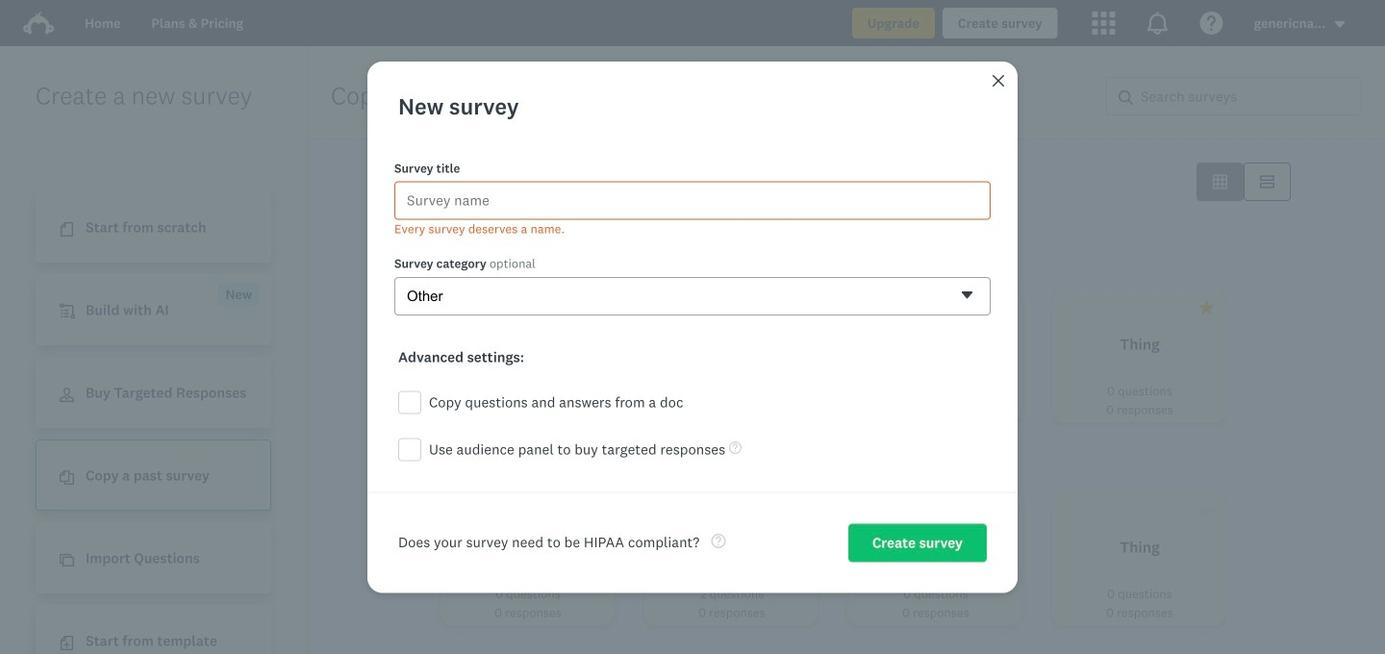 Task type: vqa. For each thing, say whether or not it's contained in the screenshot.
Not Filed icon
no



Task type: locate. For each thing, give the bounding box(es) containing it.
document image
[[60, 222, 74, 237]]

2 brand logo image from the top
[[23, 12, 54, 35]]

products icon image
[[1093, 12, 1116, 35], [1093, 12, 1116, 35]]

brand logo image
[[23, 8, 54, 38], [23, 12, 54, 35]]

starfilled image
[[588, 300, 602, 315]]

grid image
[[1213, 175, 1228, 189]]

1 horizontal spatial help image
[[730, 442, 742, 454]]

starfilled image
[[561, 175, 575, 189], [792, 300, 806, 315], [1200, 300, 1214, 315], [1200, 503, 1214, 518]]

help image
[[730, 442, 742, 454], [711, 534, 726, 548]]

dialog
[[368, 61, 1018, 593]]

0 horizontal spatial help image
[[711, 534, 726, 548]]

documentplus image
[[60, 636, 74, 651]]

documentclone image
[[60, 471, 74, 485]]

search image
[[1119, 90, 1133, 105]]

dropdown arrow icon image
[[1334, 18, 1347, 31], [1335, 21, 1345, 28]]

close image
[[991, 73, 1006, 88], [993, 75, 1005, 86]]

notification center icon image
[[1147, 12, 1170, 35]]

help icon image
[[1201, 12, 1224, 35]]

clone image
[[60, 553, 74, 568]]



Task type: describe. For each thing, give the bounding box(es) containing it.
1 brand logo image from the top
[[23, 8, 54, 38]]

user image
[[60, 388, 74, 402]]

0 vertical spatial help image
[[730, 442, 742, 454]]

1 vertical spatial help image
[[711, 534, 726, 548]]

Survey name field
[[395, 181, 991, 220]]

Search surveys field
[[1133, 78, 1362, 115]]

textboxmultiple image
[[1261, 175, 1275, 189]]



